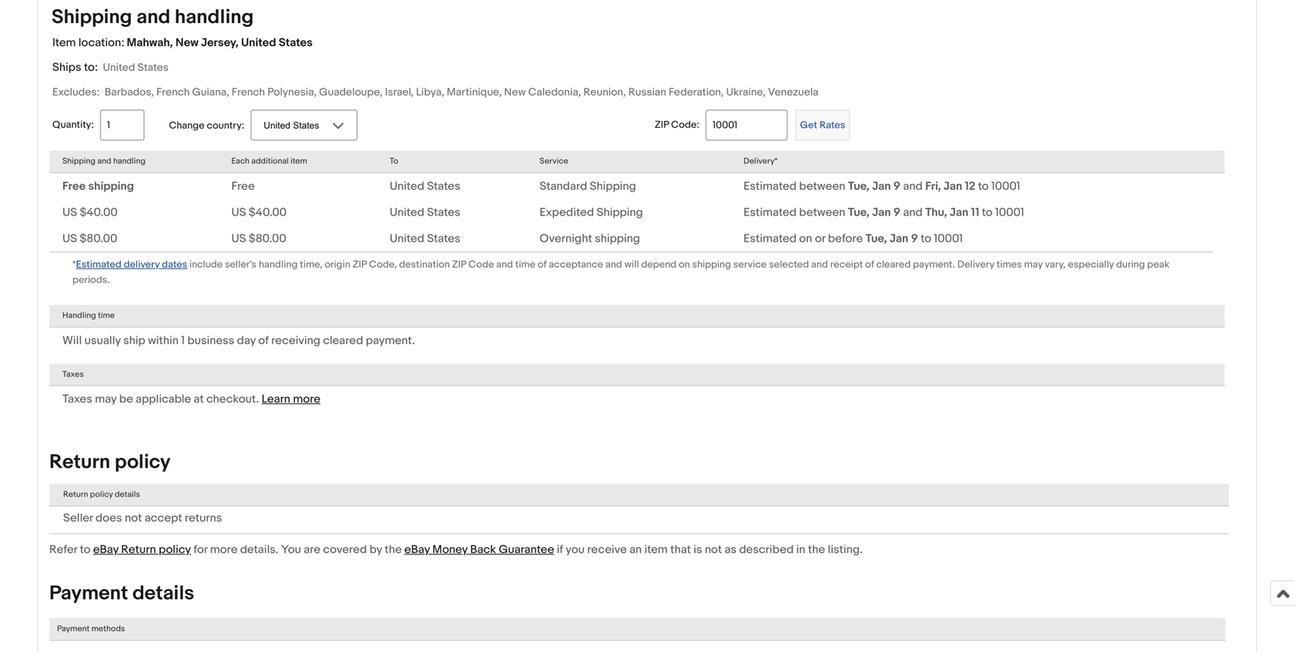 Task type: locate. For each thing, give the bounding box(es) containing it.
details up seller does not accept returns
[[115, 490, 140, 500]]

1 horizontal spatial handling
[[175, 5, 254, 29]]

payment.
[[913, 259, 956, 271], [366, 334, 415, 348]]

return down seller does not accept returns
[[121, 543, 156, 557]]

handling for us $40.00
[[113, 157, 146, 167]]

time up usually
[[98, 311, 115, 321]]

1 vertical spatial more
[[210, 543, 238, 557]]

of right receipt
[[866, 259, 875, 271]]

1 free from the left
[[62, 180, 86, 193]]

usually
[[84, 334, 121, 348]]

1 vertical spatial tue,
[[848, 206, 870, 220]]

2 free from the left
[[231, 180, 255, 193]]

time
[[516, 259, 536, 271], [98, 311, 115, 321]]

2 vertical spatial handling
[[259, 259, 298, 271]]

receiving
[[271, 334, 321, 348]]

10001 for estimated between tue, jan 9 and fri, jan 12 to 10001
[[992, 180, 1021, 193]]

ebay return policy link
[[93, 543, 191, 557]]

if
[[557, 543, 563, 557]]

2 horizontal spatial shipping
[[693, 259, 731, 271]]

1 vertical spatial 10001
[[996, 206, 1025, 220]]

0 horizontal spatial item
[[291, 157, 307, 167]]

time right code
[[516, 259, 536, 271]]

shipping left 'service' on the right top of page
[[693, 259, 731, 271]]

between
[[800, 180, 846, 193], [800, 206, 846, 220]]

0 horizontal spatial us $80.00
[[62, 232, 117, 246]]

payment left methods
[[57, 625, 90, 635]]

zip right origin
[[353, 259, 367, 271]]

and
[[137, 5, 170, 29], [97, 157, 111, 167], [904, 180, 923, 193], [904, 206, 923, 220], [497, 259, 513, 271], [606, 259, 623, 271], [812, 259, 828, 271]]

shipping and handling up mahwah,
[[52, 5, 254, 29]]

9 down the estimated between tue, jan 9 and thu, jan 11 to 10001
[[912, 232, 919, 246]]

1 horizontal spatial $40.00
[[249, 206, 287, 220]]

2 taxes from the top
[[62, 393, 92, 407]]

shipping up overnight shipping
[[597, 206, 643, 220]]

of
[[538, 259, 547, 271], [866, 259, 875, 271], [258, 334, 269, 348]]

zip left code:
[[655, 119, 669, 131]]

$40.00 down free shipping
[[80, 206, 118, 220]]

return for return policy
[[49, 451, 110, 475]]

handling down the "quantity:" text box
[[113, 157, 146, 167]]

united states for $80.00
[[390, 232, 461, 246]]

0 vertical spatial shipping
[[88, 180, 134, 193]]

states inside ships to: united states
[[138, 61, 169, 74]]

1 vertical spatial handling
[[113, 157, 146, 167]]

1 vertical spatial united states
[[390, 206, 461, 220]]

1 horizontal spatial more
[[293, 393, 321, 407]]

taxes
[[62, 370, 84, 380], [62, 393, 92, 407]]

you
[[566, 543, 585, 557]]

more right learn on the bottom
[[293, 393, 321, 407]]

9 down 'estimated between tue, jan 9 and fri, jan 12 to 10001'
[[894, 206, 901, 220]]

return up seller
[[63, 490, 88, 500]]

1 horizontal spatial french
[[232, 86, 265, 99]]

0 vertical spatial taxes
[[62, 370, 84, 380]]

return
[[49, 451, 110, 475], [63, 490, 88, 500], [121, 543, 156, 557]]

the
[[385, 543, 402, 557], [808, 543, 826, 557]]

1 between from the top
[[800, 180, 846, 193]]

united for us $80.00
[[390, 232, 425, 246]]

1 vertical spatial shipping and handling
[[62, 157, 146, 167]]

not right does
[[125, 512, 142, 526]]

during
[[1117, 259, 1146, 271]]

zip left code
[[452, 259, 466, 271]]

1 vertical spatial may
[[95, 393, 117, 407]]

2 horizontal spatial handling
[[259, 259, 298, 271]]

united inside ships to: united states
[[103, 61, 135, 74]]

0 vertical spatial 10001
[[992, 180, 1021, 193]]

1 $80.00 from the left
[[80, 232, 117, 246]]

0 horizontal spatial on
[[679, 259, 690, 271]]

1 horizontal spatial cleared
[[877, 259, 911, 271]]

0 vertical spatial tue,
[[848, 180, 870, 193]]

shipping for overnight shipping
[[595, 232, 640, 246]]

1 vertical spatial taxes
[[62, 393, 92, 407]]

states for us $40.00
[[427, 206, 461, 220]]

1 horizontal spatial $80.00
[[249, 232, 287, 246]]

overnight shipping
[[540, 232, 640, 246]]

reunion,
[[584, 86, 626, 99]]

each
[[231, 157, 250, 167]]

1 horizontal spatial item
[[645, 543, 668, 557]]

*
[[72, 259, 76, 271]]

service
[[734, 259, 767, 271]]

service
[[540, 157, 569, 167]]

$80.00 up * estimated delivery dates
[[80, 232, 117, 246]]

caledonia,
[[529, 86, 581, 99]]

0 vertical spatial handling
[[175, 5, 254, 29]]

french right guiana,
[[232, 86, 265, 99]]

checkout.
[[207, 393, 259, 407]]

item right an
[[645, 543, 668, 557]]

and left thu,
[[904, 206, 923, 220]]

shipping up 'location:'
[[52, 5, 132, 29]]

to
[[979, 180, 989, 193], [982, 206, 993, 220], [921, 232, 932, 246], [80, 543, 91, 557]]

to right refer
[[80, 543, 91, 557]]

return policy details
[[63, 490, 140, 500]]

0 vertical spatial shipping and handling
[[52, 5, 254, 29]]

estimated
[[744, 180, 797, 193], [744, 206, 797, 220], [744, 232, 797, 246], [76, 259, 122, 271]]

shipping down the "quantity:" text box
[[88, 180, 134, 193]]

0 horizontal spatial $80.00
[[80, 232, 117, 246]]

1 the from the left
[[385, 543, 402, 557]]

2 $40.00 from the left
[[249, 206, 287, 220]]

1 vertical spatial between
[[800, 206, 846, 220]]

policy for return policy
[[115, 451, 171, 475]]

return policy
[[49, 451, 171, 475]]

2 vertical spatial 10001
[[934, 232, 963, 246]]

0 horizontal spatial not
[[125, 512, 142, 526]]

states
[[279, 36, 313, 50], [138, 61, 169, 74], [427, 180, 461, 193], [427, 206, 461, 220], [427, 232, 461, 246]]

10001 down thu,
[[934, 232, 963, 246]]

of left acceptance
[[538, 259, 547, 271]]

listing.
[[828, 543, 863, 557]]

libya,
[[416, 86, 445, 99]]

1 vertical spatial payment
[[57, 625, 90, 635]]

1 vertical spatial details
[[133, 582, 194, 606]]

1 horizontal spatial not
[[705, 543, 722, 557]]

on left or
[[800, 232, 813, 246]]

guiana,
[[192, 86, 229, 99]]

expedited shipping
[[540, 206, 643, 220]]

us $80.00 up *
[[62, 232, 117, 246]]

0 vertical spatial payment.
[[913, 259, 956, 271]]

jan left 11
[[950, 206, 969, 220]]

0 horizontal spatial us $40.00
[[62, 206, 118, 220]]

0 vertical spatial cleared
[[877, 259, 911, 271]]

change
[[169, 120, 205, 132]]

free down each
[[231, 180, 255, 193]]

0 vertical spatial payment
[[49, 582, 128, 606]]

0 vertical spatial united states
[[390, 180, 461, 193]]

1 $40.00 from the left
[[80, 206, 118, 220]]

not
[[125, 512, 142, 526], [705, 543, 722, 557]]

handling up jersey,
[[175, 5, 254, 29]]

for
[[194, 543, 208, 557]]

cleared right receipt
[[877, 259, 911, 271]]

1 taxes from the top
[[62, 370, 84, 380]]

jan down 'estimated between tue, jan 9 and fri, jan 12 to 10001'
[[873, 206, 891, 220]]

shipping and handling up free shipping
[[62, 157, 146, 167]]

1 vertical spatial return
[[63, 490, 88, 500]]

$40.00 down the each additional item in the left top of the page
[[249, 206, 287, 220]]

policy up return policy details
[[115, 451, 171, 475]]

details down ebay return policy link
[[133, 582, 194, 606]]

2 vertical spatial 9
[[912, 232, 919, 246]]

code
[[469, 259, 494, 271]]

of right day at the left of page
[[258, 334, 269, 348]]

3 united states from the top
[[390, 232, 461, 246]]

1 us $40.00 from the left
[[62, 206, 118, 220]]

1 horizontal spatial shipping
[[595, 232, 640, 246]]

estimated for estimated on or before tue, jan 9 to 10001
[[744, 232, 797, 246]]

0 horizontal spatial french
[[156, 86, 190, 99]]

0 horizontal spatial may
[[95, 393, 117, 407]]

item right additional
[[291, 157, 307, 167]]

1 vertical spatial not
[[705, 543, 722, 557]]

applicable
[[136, 393, 191, 407]]

to down thu,
[[921, 232, 932, 246]]

0 vertical spatial between
[[800, 180, 846, 193]]

ZIP Code: text field
[[706, 110, 788, 141]]

payment. down code,
[[366, 334, 415, 348]]

that
[[671, 543, 691, 557]]

2 vertical spatial united states
[[390, 232, 461, 246]]

1 horizontal spatial free
[[231, 180, 255, 193]]

0 vertical spatial return
[[49, 451, 110, 475]]

return up return policy details
[[49, 451, 110, 475]]

2 vertical spatial shipping
[[693, 259, 731, 271]]

new left jersey,
[[176, 36, 199, 50]]

0 horizontal spatial the
[[385, 543, 402, 557]]

0 horizontal spatial new
[[176, 36, 199, 50]]

0 vertical spatial not
[[125, 512, 142, 526]]

0 vertical spatial 9
[[894, 180, 901, 193]]

tue, for fri, jan 12
[[848, 180, 870, 193]]

1 vertical spatial shipping
[[595, 232, 640, 246]]

0 horizontal spatial of
[[258, 334, 269, 348]]

item location: mahwah, new jersey, united states
[[52, 36, 313, 50]]

1 vertical spatial 9
[[894, 206, 901, 220]]

policy for return policy details
[[90, 490, 113, 500]]

an
[[630, 543, 642, 557]]

the right by at the bottom of page
[[385, 543, 402, 557]]

us $40.00 down the each additional item in the left top of the page
[[231, 206, 287, 220]]

taxes down will
[[62, 370, 84, 380]]

united states
[[390, 180, 461, 193], [390, 206, 461, 220], [390, 232, 461, 246]]

estimated for estimated between tue, jan 9 and fri, jan 12 to 10001
[[744, 180, 797, 193]]

2 united states from the top
[[390, 206, 461, 220]]

2 $80.00 from the left
[[249, 232, 287, 246]]

9 up the estimated between tue, jan 9 and thu, jan 11 to 10001
[[894, 180, 901, 193]]

us down each
[[231, 206, 246, 220]]

1 vertical spatial new
[[504, 86, 526, 99]]

1 horizontal spatial us $80.00
[[231, 232, 287, 246]]

10001 right 11
[[996, 206, 1025, 220]]

1 vertical spatial time
[[98, 311, 115, 321]]

shipping up will
[[595, 232, 640, 246]]

federation,
[[669, 86, 724, 99]]

change country:
[[169, 120, 245, 132]]

1 horizontal spatial payment.
[[913, 259, 956, 271]]

origin
[[325, 259, 351, 271]]

mahwah,
[[127, 36, 173, 50]]

1 vertical spatial policy
[[90, 490, 113, 500]]

1 horizontal spatial ebay
[[405, 543, 430, 557]]

more
[[293, 393, 321, 407], [210, 543, 238, 557]]

2 ebay from the left
[[405, 543, 430, 557]]

1 vertical spatial on
[[679, 259, 690, 271]]

quantity:
[[52, 119, 94, 131]]

free for free shipping
[[62, 180, 86, 193]]

will
[[625, 259, 639, 271]]

0 horizontal spatial handling
[[113, 157, 146, 167]]

delivery
[[958, 259, 995, 271]]

shipping and handling for us
[[62, 157, 146, 167]]

1 vertical spatial payment.
[[366, 334, 415, 348]]

0 vertical spatial new
[[176, 36, 199, 50]]

0 horizontal spatial cleared
[[323, 334, 363, 348]]

shipping and handling
[[52, 5, 254, 29], [62, 157, 146, 167]]

may
[[1025, 259, 1043, 271], [95, 393, 117, 407]]

described
[[740, 543, 794, 557]]

us up seller's
[[231, 232, 246, 246]]

details
[[115, 490, 140, 500], [133, 582, 194, 606]]

french
[[156, 86, 190, 99], [232, 86, 265, 99]]

united for free
[[390, 180, 425, 193]]

0 vertical spatial may
[[1025, 259, 1043, 271]]

before
[[828, 232, 863, 246]]

may left the be
[[95, 393, 117, 407]]

payment
[[49, 582, 128, 606], [57, 625, 90, 635]]

payment. left delivery
[[913, 259, 956, 271]]

1 horizontal spatial may
[[1025, 259, 1043, 271]]

1 horizontal spatial us $40.00
[[231, 206, 287, 220]]

ebay down does
[[93, 543, 119, 557]]

tue, up estimated on or before tue, jan 9 to 10001
[[848, 206, 870, 220]]

jersey,
[[201, 36, 239, 50]]

on right depend
[[679, 259, 690, 271]]

thu,
[[926, 206, 948, 220]]

2 between from the top
[[800, 206, 846, 220]]

$80.00 up seller's
[[249, 232, 287, 246]]

0 vertical spatial time
[[516, 259, 536, 271]]

united
[[241, 36, 276, 50], [103, 61, 135, 74], [390, 180, 425, 193], [390, 206, 425, 220], [390, 232, 425, 246]]

policy up does
[[90, 490, 113, 500]]

free for free
[[231, 180, 255, 193]]

ebay left money
[[405, 543, 430, 557]]

handling left time,
[[259, 259, 298, 271]]

0 horizontal spatial $40.00
[[80, 206, 118, 220]]

on inside the include seller's handling time, origin zip code, destination zip code and time of acceptance and will depend on shipping service selected and receipt of cleared payment. delivery times may vary, especially during peak periods.
[[679, 259, 690, 271]]

zip
[[655, 119, 669, 131], [353, 259, 367, 271], [452, 259, 466, 271]]

payment for payment details
[[49, 582, 128, 606]]

1 horizontal spatial the
[[808, 543, 826, 557]]

the right in
[[808, 543, 826, 557]]

1 horizontal spatial on
[[800, 232, 813, 246]]

0 vertical spatial more
[[293, 393, 321, 407]]

12
[[965, 180, 976, 193]]

periods.
[[72, 274, 110, 286]]

french up change
[[156, 86, 190, 99]]

* estimated delivery dates
[[72, 259, 187, 271]]

tue, up the estimated between tue, jan 9 and thu, jan 11 to 10001
[[848, 180, 870, 193]]

tue, down the estimated between tue, jan 9 and thu, jan 11 to 10001
[[866, 232, 888, 246]]

1 horizontal spatial time
[[516, 259, 536, 271]]

1 vertical spatial item
[[645, 543, 668, 557]]

receipt
[[831, 259, 863, 271]]

handling
[[62, 311, 96, 321]]

cleared right the receiving
[[323, 334, 363, 348]]

taxes left the be
[[62, 393, 92, 407]]

policy left for
[[159, 543, 191, 557]]

jan
[[873, 180, 891, 193], [944, 180, 963, 193], [873, 206, 891, 220], [950, 206, 969, 220], [890, 232, 909, 246]]

free down quantity:
[[62, 180, 86, 193]]

more right for
[[210, 543, 238, 557]]

1 vertical spatial cleared
[[323, 334, 363, 348]]

not right is
[[705, 543, 722, 557]]

guadeloupe,
[[319, 86, 383, 99]]

0 horizontal spatial shipping
[[88, 180, 134, 193]]

be
[[119, 393, 133, 407]]

between for estimated between tue, jan 9 and fri, jan 12 to 10001
[[800, 180, 846, 193]]

2 horizontal spatial of
[[866, 259, 875, 271]]

and right code
[[497, 259, 513, 271]]

0 horizontal spatial ebay
[[93, 543, 119, 557]]

us $40.00 down free shipping
[[62, 206, 118, 220]]

on
[[800, 232, 813, 246], [679, 259, 690, 271]]

fri,
[[926, 180, 941, 193]]

new left caledonia,
[[504, 86, 526, 99]]

may left vary,
[[1025, 259, 1043, 271]]

shipping inside the include seller's handling time, origin zip code, destination zip code and time of acceptance and will depend on shipping service selected and receipt of cleared payment. delivery times may vary, especially during peak periods.
[[693, 259, 731, 271]]

and up mahwah,
[[137, 5, 170, 29]]

ships to: united states
[[52, 60, 169, 74]]

payment up payment methods
[[49, 582, 128, 606]]

us $80.00 up seller's
[[231, 232, 287, 246]]

10001 right 12
[[992, 180, 1021, 193]]

0 horizontal spatial free
[[62, 180, 86, 193]]

0 vertical spatial policy
[[115, 451, 171, 475]]

us down free shipping
[[62, 206, 77, 220]]

at
[[194, 393, 204, 407]]

2 us $80.00 from the left
[[231, 232, 287, 246]]



Task type: describe. For each thing, give the bounding box(es) containing it.
2 the from the left
[[808, 543, 826, 557]]

delivery
[[124, 259, 160, 271]]

may inside the include seller's handling time, origin zip code, destination zip code and time of acceptance and will depend on shipping service selected and receipt of cleared payment. delivery times may vary, especially during peak periods.
[[1025, 259, 1043, 271]]

states for free
[[427, 180, 461, 193]]

time inside the include seller's handling time, origin zip code, destination zip code and time of acceptance and will depend on shipping service selected and receipt of cleared payment. delivery times may vary, especially during peak periods.
[[516, 259, 536, 271]]

united states for $40.00
[[390, 206, 461, 220]]

2 french from the left
[[232, 86, 265, 99]]

code,
[[369, 259, 397, 271]]

get rates
[[800, 119, 846, 131]]

jan down the estimated between tue, jan 9 and thu, jan 11 to 10001
[[890, 232, 909, 246]]

2 vertical spatial tue,
[[866, 232, 888, 246]]

learn more link
[[262, 393, 321, 407]]

0 horizontal spatial more
[[210, 543, 238, 557]]

delivery*
[[744, 157, 778, 167]]

especially
[[1068, 259, 1115, 271]]

ebay money back guarantee link
[[405, 543, 555, 557]]

each additional item
[[231, 157, 307, 167]]

united for us $40.00
[[390, 206, 425, 220]]

by
[[370, 543, 382, 557]]

and left will
[[606, 259, 623, 271]]

include
[[190, 259, 223, 271]]

ships
[[52, 60, 81, 74]]

2 horizontal spatial zip
[[655, 119, 669, 131]]

9 for thu,
[[894, 206, 901, 220]]

2 vertical spatial policy
[[159, 543, 191, 557]]

ship
[[123, 334, 145, 348]]

are
[[304, 543, 321, 557]]

to
[[390, 157, 399, 167]]

tue, for thu, jan 11
[[848, 206, 870, 220]]

handling for seller does not accept returns
[[175, 5, 254, 29]]

taxes for taxes may be applicable at checkout. learn more
[[62, 393, 92, 407]]

between for estimated between tue, jan 9 and thu, jan 11 to 10001
[[800, 206, 846, 220]]

payment methods
[[57, 625, 125, 635]]

0 vertical spatial details
[[115, 490, 140, 500]]

within
[[148, 334, 179, 348]]

destination
[[399, 259, 450, 271]]

time,
[[300, 259, 323, 271]]

is
[[694, 543, 703, 557]]

2 us $40.00 from the left
[[231, 206, 287, 220]]

code:
[[671, 119, 700, 131]]

1
[[181, 334, 185, 348]]

and up free shipping
[[97, 157, 111, 167]]

payment. inside the include seller's handling time, origin zip code, destination zip code and time of acceptance and will depend on shipping service selected and receipt of cleared payment. delivery times may vary, especially during peak periods.
[[913, 259, 956, 271]]

payment for payment methods
[[57, 625, 90, 635]]

seller does not accept returns
[[63, 512, 222, 526]]

money
[[433, 543, 468, 557]]

excludes: barbados, french guiana, french polynesia, guadeloupe, israel, libya, martinique, new caledonia, reunion, russian federation, ukraine, venezuela
[[52, 86, 819, 99]]

polynesia,
[[268, 86, 317, 99]]

estimated for estimated between tue, jan 9 and thu, jan 11 to 10001
[[744, 206, 797, 220]]

handling time
[[62, 311, 115, 321]]

rates
[[820, 119, 846, 131]]

country:
[[207, 120, 245, 132]]

shipping up free shipping
[[62, 157, 96, 167]]

shipping for free shipping
[[88, 180, 134, 193]]

excludes:
[[52, 86, 100, 99]]

details.
[[240, 543, 279, 557]]

standard
[[540, 180, 587, 193]]

0 horizontal spatial payment.
[[366, 334, 415, 348]]

1 united states from the top
[[390, 180, 461, 193]]

0 vertical spatial item
[[291, 157, 307, 167]]

in
[[797, 543, 806, 557]]

estimated delivery dates link
[[76, 257, 187, 271]]

location:
[[79, 36, 124, 50]]

10001 for estimated between tue, jan 9 and thu, jan 11 to 10001
[[996, 206, 1025, 220]]

Quantity: text field
[[100, 110, 144, 141]]

guarantee
[[499, 543, 555, 557]]

9 for fri,
[[894, 180, 901, 193]]

jan up the estimated between tue, jan 9 and thu, jan 11 to 10001
[[873, 180, 891, 193]]

0 vertical spatial on
[[800, 232, 813, 246]]

to right 11
[[982, 206, 993, 220]]

acceptance
[[549, 259, 604, 271]]

shipping and handling for seller
[[52, 5, 254, 29]]

and left the fri,
[[904, 180, 923, 193]]

depend
[[642, 259, 677, 271]]

cleared inside the include seller's handling time, origin zip code, destination zip code and time of acceptance and will depend on shipping service selected and receipt of cleared payment. delivery times may vary, especially during peak periods.
[[877, 259, 911, 271]]

0 horizontal spatial time
[[98, 311, 115, 321]]

estimated on or before tue, jan 9 to 10001
[[744, 232, 963, 246]]

venezuela
[[768, 86, 819, 99]]

learn
[[262, 393, 291, 407]]

additional
[[251, 157, 289, 167]]

to:
[[84, 60, 98, 74]]

return for return policy details
[[63, 490, 88, 500]]

accept
[[145, 512, 182, 526]]

will
[[62, 334, 82, 348]]

ukraine,
[[727, 86, 766, 99]]

barbados,
[[105, 86, 154, 99]]

get rates button
[[796, 110, 850, 141]]

seller's
[[225, 259, 257, 271]]

1 horizontal spatial zip
[[452, 259, 466, 271]]

times
[[997, 259, 1022, 271]]

jan left 12
[[944, 180, 963, 193]]

1 us $80.00 from the left
[[62, 232, 117, 246]]

shipping up "expedited shipping"
[[590, 180, 636, 193]]

to right 12
[[979, 180, 989, 193]]

returns
[[185, 512, 222, 526]]

1 horizontal spatial new
[[504, 86, 526, 99]]

estimated between tue, jan 9 and fri, jan 12 to 10001
[[744, 180, 1021, 193]]

israel,
[[385, 86, 414, 99]]

1 french from the left
[[156, 86, 190, 99]]

expedited
[[540, 206, 594, 220]]

get
[[800, 119, 818, 131]]

vary,
[[1045, 259, 1066, 271]]

refer
[[49, 543, 77, 557]]

0 horizontal spatial zip
[[353, 259, 367, 271]]

overnight
[[540, 232, 593, 246]]

refer to ebay return policy for more details. you are covered by the ebay money back guarantee if you receive an item that is not as described in the listing.
[[49, 543, 863, 557]]

handling inside the include seller's handling time, origin zip code, destination zip code and time of acceptance and will depend on shipping service selected and receipt of cleared payment. delivery times may vary, especially during peak periods.
[[259, 259, 298, 271]]

receive
[[588, 543, 627, 557]]

11
[[972, 206, 980, 220]]

does
[[96, 512, 122, 526]]

taxes may be applicable at checkout. learn more
[[62, 393, 321, 407]]

1 ebay from the left
[[93, 543, 119, 557]]

peak
[[1148, 259, 1170, 271]]

us up *
[[62, 232, 77, 246]]

and down or
[[812, 259, 828, 271]]

states for us $80.00
[[427, 232, 461, 246]]

payment details
[[49, 582, 194, 606]]

back
[[470, 543, 496, 557]]

1 horizontal spatial of
[[538, 259, 547, 271]]

taxes for taxes
[[62, 370, 84, 380]]

include seller's handling time, origin zip code, destination zip code and time of acceptance and will depend on shipping service selected and receipt of cleared payment. delivery times may vary, especially during peak periods.
[[72, 259, 1170, 286]]

as
[[725, 543, 737, 557]]

business
[[188, 334, 235, 348]]

2 vertical spatial return
[[121, 543, 156, 557]]

zip code:
[[655, 119, 700, 131]]

day
[[237, 334, 256, 348]]

selected
[[769, 259, 809, 271]]



Task type: vqa. For each thing, say whether or not it's contained in the screenshot.
1st metal from the left
no



